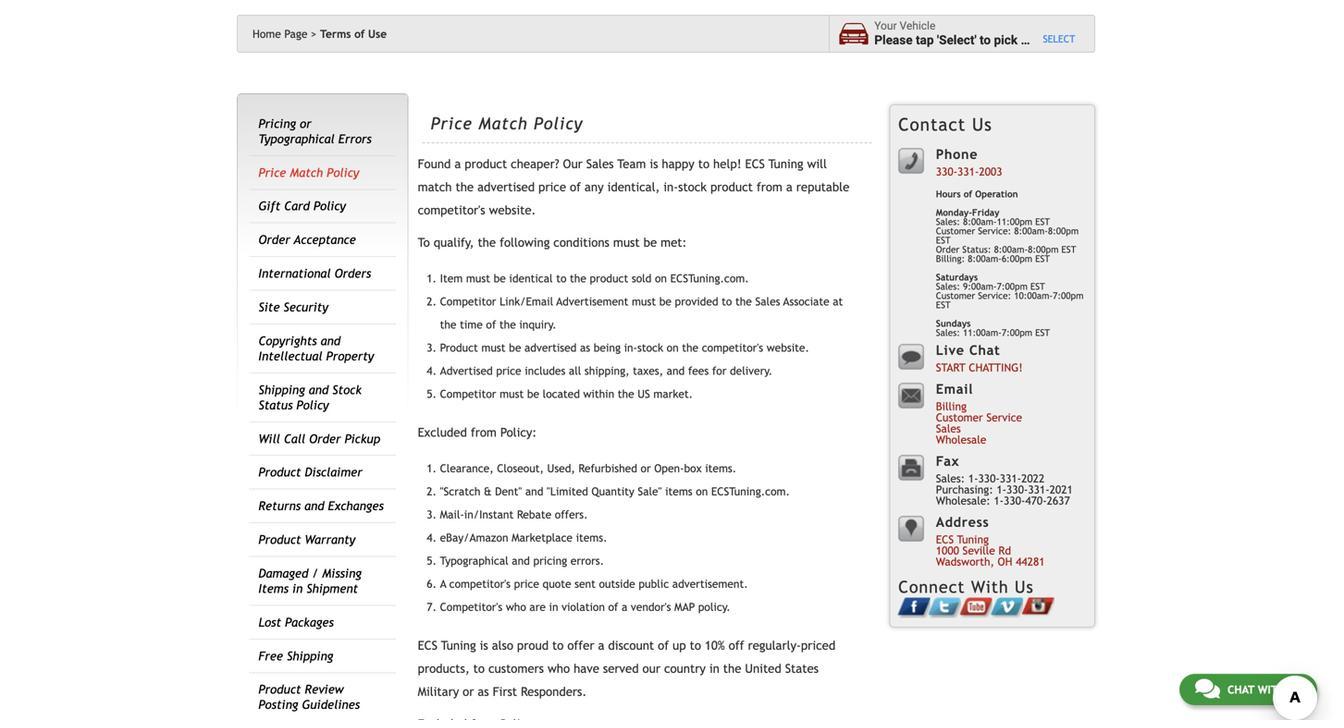 Task type: describe. For each thing, give the bounding box(es) containing it.
2 vertical spatial competitor's
[[449, 578, 511, 591]]

ebay/amazon marketplace items.
[[440, 531, 607, 544]]

international orders
[[258, 266, 371, 281]]

competitor link/email advertisement must be provided to the sales associate at the time of the inquiry.
[[440, 295, 843, 331]]

site security
[[258, 300, 328, 315]]

stock inside found a product cheaper? our sales team is happy to help! ecs tuning will match the advertised price of any identical, in-stock product from a reputable competitor's website.
[[678, 180, 707, 194]]

hours of operation monday-friday sales: 8:00am-11:00pm est customer service: 8:00am-8:00pm est order status: 8:00am-8:00pm est billing: 8:00am-6:00pm est saturdays sales: 9:00am-7:00pm est customer service: 10:00am-7:00pm est sundays sales: 11:00am-7:00pm est
[[936, 189, 1084, 338]]

at
[[833, 295, 843, 308]]

330- down 2022
[[1004, 494, 1025, 507]]

a left reputable
[[786, 180, 793, 194]]

is inside ecs tuning is also proud to offer a discount of up to 10% off regularly-priced products, to customers who have served our country in the united states military or as first responders.
[[480, 639, 488, 653]]

to inside your vehicle please tap 'select' to pick a vehicle
[[980, 33, 991, 48]]

0 vertical spatial match
[[478, 114, 528, 133]]

orders
[[334, 266, 371, 281]]

of inside competitor link/email advertisement must be provided to the sales associate at the time of the inquiry.
[[486, 318, 496, 331]]

1 vertical spatial price
[[258, 165, 286, 180]]

shipping inside shipping and stock status policy
[[258, 383, 305, 397]]

also
[[492, 639, 513, 653]]

excluded from policy:
[[418, 426, 537, 440]]

1 horizontal spatial website.
[[767, 341, 809, 354]]

ecstuning.com. for item must be identical to the product sold on ecstuning.com.
[[670, 272, 749, 285]]

competitor for competitor must be located within the us market.
[[440, 388, 496, 401]]

sent
[[575, 578, 596, 591]]

the up the fees
[[682, 341, 699, 354]]

chat inside chat with us link
[[1227, 684, 1254, 697]]

copyrights and intellectual property
[[258, 334, 374, 363]]

cheaper?
[[511, 157, 559, 171]]

sundays
[[936, 318, 971, 329]]

start chatting! link
[[936, 361, 1023, 374]]

1 horizontal spatial 331-
[[1000, 472, 1021, 485]]

advertised price includes all shipping, taxes, and fees for delivery.
[[440, 364, 773, 377]]

/
[[312, 567, 318, 581]]

1 vertical spatial 8:00pm
[[1028, 244, 1059, 255]]

ecstuning.com. for "scratch & dent" and "limited quantity sale" items on ecstuning.com.
[[711, 485, 790, 498]]

billing link
[[936, 400, 967, 413]]

the right qualify,
[[478, 236, 496, 250]]

0 vertical spatial price
[[431, 114, 473, 133]]

in inside ecs tuning is also proud to offer a discount of up to 10% off regularly-priced products, to customers who have served our country in the united states military or as first responders.
[[709, 662, 720, 676]]

public
[[639, 578, 669, 591]]

offer
[[567, 639, 594, 653]]

2003
[[979, 165, 1002, 178]]

1- up the wholesale:
[[968, 472, 978, 485]]

rebate
[[517, 508, 551, 521]]

1 horizontal spatial order
[[309, 432, 341, 446]]

delivery.
[[730, 364, 773, 377]]

saturdays
[[936, 272, 978, 283]]

united
[[745, 662, 781, 676]]

violation
[[562, 601, 605, 614]]

to inside found a product cheaper? our sales team is happy to help! ecs tuning will match the advertised price of any identical, in-stock product from a reputable competitor's website.
[[698, 157, 710, 171]]

packages
[[285, 616, 334, 630]]

ecs inside the address ecs tuning 1000 seville rd wadsworth, oh 44281
[[936, 533, 954, 546]]

policy up our
[[534, 114, 583, 133]]

international orders link
[[258, 266, 371, 281]]

product for product disclaimer
[[258, 465, 301, 480]]

dent"
[[495, 485, 522, 498]]

typographical and pricing errors.
[[440, 554, 604, 567]]

3 sales: from the top
[[936, 327, 960, 338]]

outside
[[599, 578, 635, 591]]

0 horizontal spatial price match policy
[[258, 165, 359, 180]]

returns and exchanges
[[258, 499, 384, 514]]

ecs inside ecs tuning is also proud to offer a discount of up to 10% off regularly-priced products, to customers who have served our country in the united states military or as first responders.
[[418, 639, 437, 653]]

stock
[[332, 383, 362, 397]]

refurbished
[[579, 462, 637, 475]]

2 customer from the top
[[936, 290, 975, 301]]

call
[[284, 432, 305, 446]]

7:00pm down 6:00pm at the top right of the page
[[997, 281, 1028, 292]]

email billing customer service sales wholesale
[[936, 382, 1022, 446]]

the left time
[[440, 318, 456, 331]]

2 horizontal spatial or
[[641, 462, 651, 475]]

billing
[[936, 400, 967, 413]]

and for stock
[[309, 383, 329, 397]]

in inside damaged / missing items in shipment
[[292, 582, 303, 596]]

0 horizontal spatial order
[[258, 233, 290, 247]]

have
[[574, 662, 599, 676]]

contact
[[898, 114, 966, 135]]

guidelines
[[302, 698, 360, 712]]

1000
[[936, 544, 959, 557]]

purchasing:
[[936, 483, 993, 496]]

policy inside shipping and stock status policy
[[296, 398, 329, 412]]

items
[[258, 582, 289, 596]]

and for exchanges
[[304, 499, 324, 514]]

a inside your vehicle please tap 'select' to pick a vehicle
[[1021, 33, 1028, 48]]

email
[[936, 382, 973, 397]]

product disclaimer link
[[258, 465, 362, 480]]

330- up the wholesale:
[[978, 472, 1000, 485]]

1 customer from the top
[[936, 226, 975, 236]]

website. inside found a product cheaper? our sales team is happy to help! ecs tuning will match the advertised price of any identical, in-stock product from a reputable competitor's website.
[[489, 203, 536, 217]]

must for identical
[[466, 272, 490, 285]]

advertised inside found a product cheaper? our sales team is happy to help! ecs tuning will match the advertised price of any identical, in-stock product from a reputable competitor's website.
[[477, 180, 535, 194]]

ebay/amazon
[[440, 531, 508, 544]]

order inside hours of operation monday-friday sales: 8:00am-11:00pm est customer service: 8:00am-8:00pm est order status: 8:00am-8:00pm est billing: 8:00am-6:00pm est saturdays sales: 9:00am-7:00pm est customer service: 10:00am-7:00pm est sundays sales: 11:00am-7:00pm est
[[936, 244, 960, 255]]

customer service link
[[936, 411, 1022, 424]]

to inside competitor link/email advertisement must be provided to the sales associate at the time of the inquiry.
[[722, 295, 732, 308]]

of left use
[[354, 27, 365, 40]]

to
[[418, 236, 430, 250]]

330- inside phone 330-331-2003
[[936, 165, 957, 178]]

7:00pm down 10:00am-
[[1002, 327, 1032, 338]]

military
[[418, 685, 459, 699]]

advertisement.
[[672, 578, 748, 591]]

warranty
[[305, 533, 355, 547]]

copyrights and intellectual property link
[[258, 334, 374, 363]]

fax
[[936, 454, 960, 469]]

clearance,
[[440, 462, 494, 475]]

country
[[664, 662, 706, 676]]

damaged
[[258, 567, 308, 581]]

select link
[[1043, 33, 1075, 46]]

found
[[418, 157, 451, 171]]

tuning inside ecs tuning is also proud to offer a discount of up to 10% off regularly-priced products, to customers who have served our country in the united states military or as first responders.
[[441, 639, 476, 653]]

2 horizontal spatial 331-
[[1028, 483, 1050, 496]]

product warranty link
[[258, 533, 355, 547]]

sales inside email billing customer service sales wholesale
[[936, 422, 961, 435]]

card
[[284, 199, 310, 213]]

0 horizontal spatial in-
[[624, 341, 637, 354]]

chat with us
[[1227, 684, 1302, 697]]

8:00am- down 11:00pm
[[994, 244, 1028, 255]]

pick
[[994, 33, 1018, 48]]

1 vertical spatial shipping
[[287, 649, 333, 664]]

from inside found a product cheaper? our sales team is happy to help! ecs tuning will match the advertised price of any identical, in-stock product from a reputable competitor's website.
[[757, 180, 782, 194]]

lost packages
[[258, 616, 334, 630]]

match
[[418, 180, 452, 194]]

of down outside
[[608, 601, 618, 614]]

gift card policy
[[258, 199, 346, 213]]

home page
[[253, 27, 308, 40]]

to right products, on the left of page
[[473, 662, 485, 676]]

states
[[785, 662, 819, 676]]

up
[[673, 639, 686, 653]]

price inside found a product cheaper? our sales team is happy to help! ecs tuning will match the advertised price of any identical, in-stock product from a reputable competitor's website.
[[538, 180, 566, 194]]

lost
[[258, 616, 281, 630]]

property
[[326, 349, 374, 363]]

fees
[[688, 364, 709, 377]]

1 vertical spatial price
[[496, 364, 521, 377]]

the up advertisement
[[570, 272, 586, 285]]

1 service: from the top
[[978, 226, 1011, 236]]

a
[[440, 578, 446, 591]]

8:00am- up 6:00pm at the top right of the page
[[1014, 226, 1048, 236]]

ecs tuning is also proud to offer a discount of up to 10% off regularly-priced products, to customers who have served our country in the united states military or as first responders.
[[418, 639, 835, 699]]

our
[[563, 157, 583, 171]]

live
[[936, 343, 965, 358]]

shipment
[[306, 582, 358, 596]]

the right provided
[[735, 295, 752, 308]]

operation
[[975, 189, 1018, 199]]

responders.
[[521, 685, 587, 699]]

or inside pricing or typographical errors
[[300, 116, 311, 131]]

missing
[[322, 567, 362, 581]]

1 vertical spatial advertised
[[524, 341, 577, 354]]

or inside ecs tuning is also proud to offer a discount of up to 10% off regularly-priced products, to customers who have served our country in the united states military or as first responders.
[[463, 685, 474, 699]]

competitor for competitor link/email advertisement must be provided to the sales associate at the time of the inquiry.
[[440, 295, 496, 308]]

is inside found a product cheaper? our sales team is happy to help! ecs tuning will match the advertised price of any identical, in-stock product from a reputable competitor's website.
[[650, 157, 658, 171]]

site security link
[[258, 300, 328, 315]]

policy down errors
[[327, 165, 359, 180]]

typographical inside pricing or typographical errors
[[258, 132, 335, 146]]

to right up
[[690, 639, 701, 653]]

0 horizontal spatial match
[[290, 165, 323, 180]]

as inside ecs tuning is also proud to offer a discount of up to 10% off regularly-priced products, to customers who have served our country in the united states military or as first responders.
[[478, 685, 489, 699]]

following
[[500, 236, 550, 250]]

be left met: at top
[[643, 236, 657, 250]]

the left us
[[618, 388, 634, 401]]

must up sold
[[613, 236, 640, 250]]

"scratch & dent" and "limited quantity sale" items on ecstuning.com.
[[440, 485, 790, 498]]

free shipping link
[[258, 649, 333, 664]]

map
[[674, 601, 695, 614]]

on for stock
[[667, 341, 679, 354]]

must inside competitor link/email advertisement must be provided to the sales associate at the time of the inquiry.
[[632, 295, 656, 308]]

the down link/email
[[499, 318, 516, 331]]

comments image
[[1195, 678, 1220, 700]]

470-
[[1025, 494, 1047, 507]]

connect
[[898, 578, 965, 597]]

competitor's
[[440, 601, 503, 614]]



Task type: locate. For each thing, give the bounding box(es) containing it.
0 vertical spatial tuning
[[768, 157, 803, 171]]

0 vertical spatial advertised
[[477, 180, 535, 194]]

customers
[[488, 662, 544, 676]]

sales: up live at the right top
[[936, 327, 960, 338]]

1 vertical spatial tuning
[[957, 533, 989, 546]]

1 horizontal spatial in-
[[664, 180, 678, 194]]

competitor's who are in violation of a vendor's map policy.
[[440, 601, 730, 614]]

free
[[258, 649, 283, 664]]

status
[[258, 398, 293, 412]]

quote
[[543, 578, 571, 591]]

0 vertical spatial on
[[655, 272, 667, 285]]

1 horizontal spatial or
[[463, 685, 474, 699]]

found a product cheaper? our sales team is happy to help! ecs tuning will match the advertised price of any identical, in-stock product from a reputable competitor's website.
[[418, 157, 849, 217]]

8:00pm
[[1048, 226, 1079, 236], [1028, 244, 1059, 255]]

service:
[[978, 226, 1011, 236], [978, 290, 1011, 301]]

product down "help!"
[[710, 180, 753, 194]]

11:00am-
[[963, 327, 1002, 338]]

1 vertical spatial product
[[710, 180, 753, 194]]

price down typographical and pricing errors.
[[514, 578, 539, 591]]

1 vertical spatial in-
[[624, 341, 637, 354]]

to right provided
[[722, 295, 732, 308]]

reputable
[[796, 180, 849, 194]]

331- inside phone 330-331-2003
[[957, 165, 979, 178]]

1 horizontal spatial is
[[650, 157, 658, 171]]

sales left associate
[[755, 295, 780, 308]]

1 horizontal spatial from
[[757, 180, 782, 194]]

1 horizontal spatial price match policy
[[431, 114, 583, 133]]

to left pick
[[980, 33, 991, 48]]

be for product must be advertised as being in-stock on the competitor's website.
[[509, 341, 521, 354]]

10:00am-
[[1014, 290, 1053, 301]]

the inside ecs tuning is also proud to offer a discount of up to 10% off regularly-priced products, to customers who have served our country in the united states military or as first responders.
[[723, 662, 741, 676]]

as
[[580, 341, 590, 354], [478, 685, 489, 699]]

and up the rebate
[[525, 485, 543, 498]]

competitor's down match
[[418, 203, 485, 217]]

0 vertical spatial chat
[[969, 343, 1000, 358]]

330- down phone
[[936, 165, 957, 178]]

box
[[684, 462, 702, 475]]

product for product must be advertised as being in-stock on the competitor's website.
[[440, 341, 478, 354]]

1 vertical spatial in
[[549, 601, 558, 614]]

ecstuning.com. up provided
[[670, 272, 749, 285]]

and for intellectual
[[321, 334, 341, 348]]

sales inside found a product cheaper? our sales team is happy to help! ecs tuning will match the advertised price of any identical, in-stock product from a reputable competitor's website.
[[586, 157, 614, 171]]

the down off
[[723, 662, 741, 676]]

ecstuning.com. right the items
[[711, 485, 790, 498]]

stock down happy
[[678, 180, 707, 194]]

tuning inside found a product cheaper? our sales team is happy to help! ecs tuning will match the advertised price of any identical, in-stock product from a reputable competitor's website.
[[768, 157, 803, 171]]

330-
[[936, 165, 957, 178], [978, 472, 1000, 485], [1007, 483, 1028, 496], [1004, 494, 1025, 507]]

price left includes at the bottom
[[496, 364, 521, 377]]

3 customer from the top
[[936, 411, 983, 424]]

acceptance
[[294, 233, 356, 247]]

be down inquiry.
[[509, 341, 521, 354]]

1 horizontal spatial sales
[[755, 295, 780, 308]]

1 vertical spatial as
[[478, 685, 489, 699]]

wadsworth,
[[936, 555, 994, 568]]

proud
[[517, 639, 549, 653]]

to right the identical
[[556, 272, 567, 285]]

8:00pm right 11:00pm
[[1048, 226, 1079, 236]]

1 competitor from the top
[[440, 295, 496, 308]]

1- right the wholesale:
[[994, 494, 1004, 507]]

product down returns
[[258, 533, 301, 547]]

sales: down hours
[[936, 216, 960, 227]]

of left up
[[658, 639, 669, 653]]

6:00pm
[[1002, 253, 1032, 264]]

in- right 'being'
[[624, 341, 637, 354]]

chat inside live chat start chatting!
[[969, 343, 1000, 358]]

shipping
[[258, 383, 305, 397], [287, 649, 333, 664]]

product up advertised
[[440, 341, 478, 354]]

0 vertical spatial service:
[[978, 226, 1011, 236]]

product inside product review posting guidelines
[[258, 683, 301, 697]]

1 horizontal spatial in
[[549, 601, 558, 614]]

0 horizontal spatial website.
[[489, 203, 536, 217]]

1 vertical spatial items.
[[576, 531, 607, 544]]

1 vertical spatial sales
[[755, 295, 780, 308]]

tuning inside the address ecs tuning 1000 seville rd wadsworth, oh 44281
[[957, 533, 989, 546]]

pickup
[[345, 432, 380, 446]]

4 sales: from the top
[[936, 472, 965, 485]]

typographical down ebay/amazon
[[440, 554, 508, 567]]

with
[[971, 578, 1009, 597]]

1 vertical spatial ecstuning.com.
[[711, 485, 790, 498]]

2 horizontal spatial product
[[710, 180, 753, 194]]

to left "help!"
[[698, 157, 710, 171]]

product for product warranty
[[258, 533, 301, 547]]

must for advertised
[[481, 341, 506, 354]]

2022
[[1021, 472, 1045, 485]]

0 horizontal spatial or
[[300, 116, 311, 131]]

1 horizontal spatial items.
[[705, 462, 737, 475]]

0 vertical spatial items.
[[705, 462, 737, 475]]

price match policy up gift card policy
[[258, 165, 359, 180]]

live chat start chatting!
[[936, 343, 1023, 374]]

0 horizontal spatial who
[[506, 601, 526, 614]]

sales: down fax
[[936, 472, 965, 485]]

2 horizontal spatial ecs
[[936, 533, 954, 546]]

2 service: from the top
[[978, 290, 1011, 301]]

on right the items
[[696, 485, 708, 498]]

and inside shipping and stock status policy
[[309, 383, 329, 397]]

terms of use
[[320, 27, 387, 40]]

match up gift card policy
[[290, 165, 323, 180]]

in- down happy
[[664, 180, 678, 194]]

chat left with
[[1227, 684, 1254, 697]]

must for located
[[500, 388, 524, 401]]

products,
[[418, 662, 470, 676]]

1 vertical spatial from
[[471, 426, 497, 440]]

must
[[613, 236, 640, 250], [466, 272, 490, 285], [632, 295, 656, 308], [481, 341, 506, 354], [500, 388, 524, 401]]

as left first
[[478, 685, 489, 699]]

1 horizontal spatial stock
[[678, 180, 707, 194]]

competitor inside competitor link/email advertisement must be provided to the sales associate at the time of the inquiry.
[[440, 295, 496, 308]]

1 horizontal spatial chat
[[1227, 684, 1254, 697]]

vendor's
[[631, 601, 671, 614]]

1 vertical spatial service:
[[978, 290, 1011, 301]]

0 vertical spatial shipping
[[258, 383, 305, 397]]

2 vertical spatial in
[[709, 662, 720, 676]]

conditions
[[553, 236, 610, 250]]

8:00am- up 'status:'
[[963, 216, 997, 227]]

be left provided
[[659, 295, 672, 308]]

us for chat
[[1288, 684, 1302, 697]]

competitor's up for
[[702, 341, 763, 354]]

0 vertical spatial product
[[465, 157, 507, 171]]

1 vertical spatial typographical
[[440, 554, 508, 567]]

2 vertical spatial customer
[[936, 411, 983, 424]]

is right team
[[650, 157, 658, 171]]

&
[[484, 485, 492, 498]]

1 vertical spatial chat
[[1227, 684, 1254, 697]]

2021
[[1050, 483, 1073, 496]]

website. up delivery.
[[767, 341, 809, 354]]

sold
[[632, 272, 652, 285]]

sales: down billing:
[[936, 281, 960, 292]]

1 horizontal spatial typographical
[[440, 554, 508, 567]]

item
[[440, 272, 463, 285]]

0 vertical spatial in
[[292, 582, 303, 596]]

on for sold
[[655, 272, 667, 285]]

1 vertical spatial or
[[641, 462, 651, 475]]

of inside found a product cheaper? our sales team is happy to help! ecs tuning will match the advertised price of any identical, in-stock product from a reputable competitor's website.
[[570, 180, 581, 194]]

product up posting
[[258, 683, 301, 697]]

shipping up status
[[258, 383, 305, 397]]

select
[[1043, 33, 1075, 45]]

0 vertical spatial sales
[[586, 157, 614, 171]]

damaged / missing items in shipment link
[[258, 567, 362, 596]]

who inside ecs tuning is also proud to offer a discount of up to 10% off regularly-priced products, to customers who have served our country in the united states military or as first responders.
[[548, 662, 570, 676]]

identical
[[509, 272, 553, 285]]

shipping down packages
[[287, 649, 333, 664]]

to left offer at the bottom left of page
[[552, 639, 564, 653]]

a inside ecs tuning is also proud to offer a discount of up to 10% off regularly-priced products, to customers who have served our country in the united states military or as first responders.
[[598, 639, 604, 653]]

of inside hours of operation monday-friday sales: 8:00am-11:00pm est customer service: 8:00am-8:00pm est order status: 8:00am-8:00pm est billing: 8:00am-6:00pm est saturdays sales: 9:00am-7:00pm est customer service: 10:00am-7:00pm est sundays sales: 11:00am-7:00pm est
[[964, 189, 972, 199]]

0 horizontal spatial from
[[471, 426, 497, 440]]

ecs right "help!"
[[745, 157, 765, 171]]

and down ebay/amazon marketplace items.
[[512, 554, 530, 567]]

2 horizontal spatial order
[[936, 244, 960, 255]]

0 horizontal spatial sales
[[586, 157, 614, 171]]

2 vertical spatial price
[[514, 578, 539, 591]]

ecs inside found a product cheaper? our sales team is happy to help! ecs tuning will match the advertised price of any identical, in-stock product from a reputable competitor's website.
[[745, 157, 765, 171]]

us right with
[[1288, 684, 1302, 697]]

and
[[321, 334, 341, 348], [667, 364, 685, 377], [309, 383, 329, 397], [525, 485, 543, 498], [304, 499, 324, 514], [512, 554, 530, 567]]

used,
[[547, 462, 575, 475]]

identical,
[[607, 180, 660, 194]]

competitor's inside found a product cheaper? our sales team is happy to help! ecs tuning will match the advertised price of any identical, in-stock product from a reputable competitor's website.
[[418, 203, 485, 217]]

price match policy up 'cheaper?'
[[431, 114, 583, 133]]

10%
[[705, 639, 725, 653]]

0 horizontal spatial as
[[478, 685, 489, 699]]

any
[[585, 180, 604, 194]]

is left also at the bottom left
[[480, 639, 488, 653]]

0 vertical spatial as
[[580, 341, 590, 354]]

hours
[[936, 189, 961, 199]]

0 vertical spatial or
[[300, 116, 311, 131]]

competitor's up competitor's
[[449, 578, 511, 591]]

order right call
[[309, 432, 341, 446]]

0 vertical spatial customer
[[936, 226, 975, 236]]

met:
[[661, 236, 687, 250]]

oh
[[998, 555, 1012, 568]]

330- left 2637
[[1007, 483, 1028, 496]]

posting
[[258, 698, 298, 712]]

vehicle
[[900, 20, 936, 33]]

1 horizontal spatial ecs
[[745, 157, 765, 171]]

policy up will call order pickup
[[296, 398, 329, 412]]

must down time
[[481, 341, 506, 354]]

'select'
[[937, 33, 977, 48]]

policy:
[[500, 426, 537, 440]]

quantity
[[591, 485, 634, 498]]

8:00am- up 9:00am-
[[968, 253, 1002, 264]]

1 horizontal spatial as
[[580, 341, 590, 354]]

of
[[354, 27, 365, 40], [570, 180, 581, 194], [964, 189, 972, 199], [486, 318, 496, 331], [608, 601, 618, 614], [658, 639, 669, 653]]

product for product review posting guidelines
[[258, 683, 301, 697]]

provided
[[675, 295, 718, 308]]

the inside found a product cheaper? our sales team is happy to help! ecs tuning will match the advertised price of any identical, in-stock product from a reputable competitor's website.
[[456, 180, 474, 194]]

2 horizontal spatial tuning
[[957, 533, 989, 546]]

and left stock
[[309, 383, 329, 397]]

on right sold
[[655, 272, 667, 285]]

who left are
[[506, 601, 526, 614]]

must down sold
[[632, 295, 656, 308]]

advertised
[[477, 180, 535, 194], [524, 341, 577, 354]]

be down includes at the bottom
[[527, 388, 539, 401]]

2 sales: from the top
[[936, 281, 960, 292]]

1 vertical spatial on
[[667, 341, 679, 354]]

errors.
[[571, 554, 604, 567]]

0 vertical spatial is
[[650, 157, 658, 171]]

a right offer at the bottom left of page
[[598, 639, 604, 653]]

2637
[[1047, 494, 1070, 507]]

1 sales: from the top
[[936, 216, 960, 227]]

market.
[[653, 388, 693, 401]]

2 competitor from the top
[[440, 388, 496, 401]]

advertised down 'cheaper?'
[[477, 180, 535, 194]]

and for pricing
[[512, 554, 530, 567]]

1 vertical spatial customer
[[936, 290, 975, 301]]

from left reputable
[[757, 180, 782, 194]]

0 horizontal spatial 331-
[[957, 165, 979, 178]]

or right pricing
[[300, 116, 311, 131]]

1 vertical spatial stock
[[637, 341, 663, 354]]

inquiry.
[[519, 318, 556, 331]]

must up policy:
[[500, 388, 524, 401]]

price match policy
[[431, 114, 583, 133], [258, 165, 359, 180]]

located
[[543, 388, 580, 401]]

and left the fees
[[667, 364, 685, 377]]

in- inside found a product cheaper? our sales team is happy to help! ecs tuning will match the advertised price of any identical, in-stock product from a reputable competitor's website.
[[664, 180, 678, 194]]

advertised
[[440, 364, 493, 377]]

typographical down pricing
[[258, 132, 335, 146]]

0 horizontal spatial in
[[292, 582, 303, 596]]

2 vertical spatial on
[[696, 485, 708, 498]]

0 horizontal spatial stock
[[637, 341, 663, 354]]

product up returns
[[258, 465, 301, 480]]

0 vertical spatial typographical
[[258, 132, 335, 146]]

tuning up products, on the left of page
[[441, 639, 476, 653]]

0 vertical spatial ecstuning.com.
[[670, 272, 749, 285]]

2 horizontal spatial sales
[[936, 422, 961, 435]]

0 vertical spatial stock
[[678, 180, 707, 194]]

product warranty
[[258, 533, 355, 547]]

from left policy:
[[471, 426, 497, 440]]

excluded
[[418, 426, 467, 440]]

order
[[258, 233, 290, 247], [936, 244, 960, 255], [309, 432, 341, 446]]

0 horizontal spatial is
[[480, 639, 488, 653]]

product left 'cheaper?'
[[465, 157, 507, 171]]

will
[[807, 157, 827, 171]]

competitor
[[440, 295, 496, 308], [440, 388, 496, 401]]

being
[[594, 341, 621, 354]]

of left any
[[570, 180, 581, 194]]

be for competitor must be located within the us market.
[[527, 388, 539, 401]]

of right hours
[[964, 189, 972, 199]]

closeout,
[[497, 462, 544, 475]]

order down gift
[[258, 233, 290, 247]]

policy right card at left
[[313, 199, 346, 213]]

0 vertical spatial price match policy
[[431, 114, 583, 133]]

friday
[[972, 207, 1000, 218]]

2 vertical spatial us
[[1288, 684, 1302, 697]]

1 vertical spatial who
[[548, 662, 570, 676]]

associate
[[783, 295, 829, 308]]

sales inside competitor link/email advertisement must be provided to the sales associate at the time of the inquiry.
[[755, 295, 780, 308]]

price up gift
[[258, 165, 286, 180]]

be inside competitor link/email advertisement must be provided to the sales associate at the time of the inquiry.
[[659, 295, 672, 308]]

in right are
[[549, 601, 558, 614]]

1 horizontal spatial product
[[590, 272, 628, 285]]

sales: inside fax sales: 1-330-331-2022 purchasing: 1-330-331-2021 wholesale: 1-330-470-2637
[[936, 472, 965, 485]]

0 vertical spatial competitor
[[440, 295, 496, 308]]

1 horizontal spatial match
[[478, 114, 528, 133]]

1 vertical spatial website.
[[767, 341, 809, 354]]

competitor up time
[[440, 295, 496, 308]]

us up phone
[[972, 114, 992, 135]]

0 vertical spatial website.
[[489, 203, 536, 217]]

us for connect
[[1015, 578, 1034, 597]]

be for item must be identical to the product sold on ecstuning.com.
[[494, 272, 506, 285]]

2 vertical spatial or
[[463, 685, 474, 699]]

0 horizontal spatial tuning
[[441, 639, 476, 653]]

a
[[1021, 33, 1028, 48], [455, 157, 461, 171], [786, 180, 793, 194], [622, 601, 627, 614], [598, 639, 604, 653]]

in down 10% on the right bottom of the page
[[709, 662, 720, 676]]

0 vertical spatial 8:00pm
[[1048, 226, 1079, 236]]

in/instant
[[464, 508, 514, 521]]

copyrights
[[258, 334, 317, 348]]

on for items
[[696, 485, 708, 498]]

0 horizontal spatial items.
[[576, 531, 607, 544]]

1- left 2022
[[997, 483, 1007, 496]]

0 vertical spatial ecs
[[745, 157, 765, 171]]

0 horizontal spatial ecs
[[418, 639, 437, 653]]

for
[[712, 364, 727, 377]]

1 horizontal spatial tuning
[[768, 157, 803, 171]]

0 horizontal spatial us
[[972, 114, 992, 135]]

customer inside email billing customer service sales wholesale
[[936, 411, 983, 424]]

1 vertical spatial match
[[290, 165, 323, 180]]

seville
[[963, 544, 995, 557]]

9:00am-
[[963, 281, 997, 292]]

service: left 10:00am-
[[978, 290, 1011, 301]]

tap
[[916, 33, 934, 48]]

to qualify, the following conditions must be met:
[[418, 236, 687, 250]]

items. right box
[[705, 462, 737, 475]]

7:00pm right 9:00am-
[[1053, 290, 1084, 301]]

2 horizontal spatial us
[[1288, 684, 1302, 697]]

0 horizontal spatial chat
[[969, 343, 1000, 358]]

sales up any
[[586, 157, 614, 171]]

help!
[[713, 157, 741, 171]]

terms
[[320, 27, 351, 40]]

1 horizontal spatial price
[[431, 114, 473, 133]]

a down outside
[[622, 601, 627, 614]]

1 vertical spatial competitor's
[[702, 341, 763, 354]]

are
[[529, 601, 546, 614]]

of inside ecs tuning is also proud to offer a discount of up to 10% off regularly-priced products, to customers who have served our country in the united states military or as first responders.
[[658, 639, 669, 653]]

0 vertical spatial us
[[972, 114, 992, 135]]

time
[[460, 318, 483, 331]]

website. up following
[[489, 203, 536, 217]]

regularly-
[[748, 639, 801, 653]]

please
[[874, 33, 913, 48]]

exchanges
[[328, 499, 384, 514]]

0 vertical spatial who
[[506, 601, 526, 614]]

2 vertical spatial ecs
[[418, 639, 437, 653]]

in down damaged in the left of the page
[[292, 582, 303, 596]]

a right the found
[[455, 157, 461, 171]]

1 vertical spatial ecs
[[936, 533, 954, 546]]

off
[[729, 639, 744, 653]]

and inside copyrights and intellectual property
[[321, 334, 341, 348]]

2 vertical spatial product
[[590, 272, 628, 285]]

chat
[[969, 343, 1000, 358], [1227, 684, 1254, 697]]

and up property
[[321, 334, 341, 348]]

tuning left will
[[768, 157, 803, 171]]



Task type: vqa. For each thing, say whether or not it's contained in the screenshot.
Behr
no



